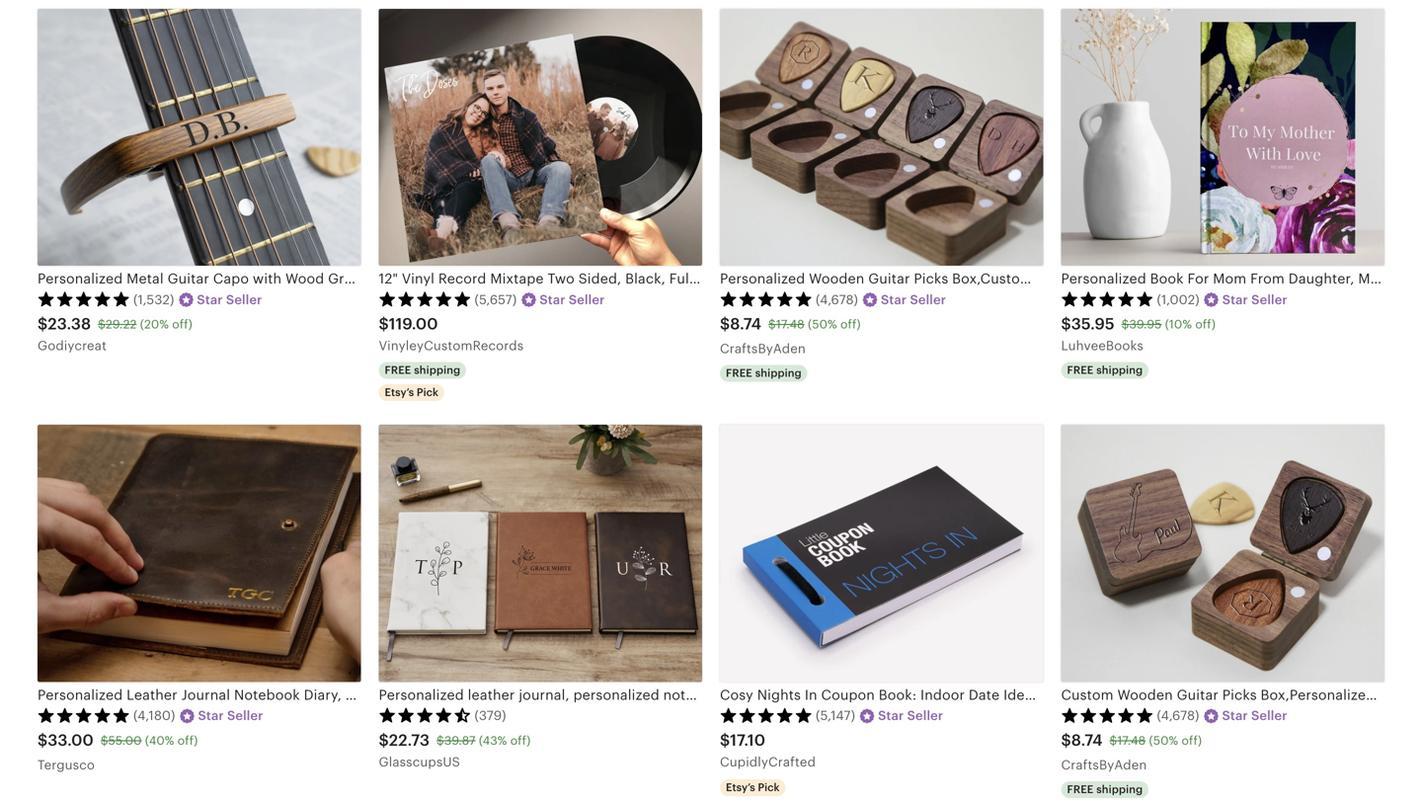 Task type: describe. For each thing, give the bounding box(es) containing it.
29.22
[[106, 318, 137, 331]]

free inside free shipping etsy's pick
[[385, 364, 411, 377]]

seller for the custom wooden guitar picks box,personalized guitar pick box storage,wood guitar plectrum organizer music,gift for guitarist musician image 5 out of 5 stars image
[[1251, 708, 1288, 723]]

cosy nights in coupon book: indoor date ideas for him or her, perfect christmas or valentine's gift, fun couples' token image
[[720, 425, 1044, 682]]

(1,532)
[[133, 292, 174, 307]]

4.5 out of 5 stars image
[[379, 707, 472, 723]]

1 horizontal spatial etsy's
[[726, 782, 755, 794]]

star seller for 5 out of 5 stars image corresponding to personalized wooden guitar picks box,custom engraved guitar pick box storage,guitar plectrum organizer,music gift for guitarist musician image
[[881, 292, 946, 307]]

(1,002)
[[1157, 292, 1200, 307]]

star seller for the custom wooden guitar picks box,personalized guitar pick box storage,wood guitar plectrum organizer music,gift for guitarist musician image 5 out of 5 stars image
[[1222, 708, 1288, 723]]

(4,180)
[[133, 708, 175, 723]]

8.74 for the custom wooden guitar picks box,personalized guitar pick box storage,wood guitar plectrum organizer music,gift for guitarist musician image
[[1072, 731, 1103, 749]]

5 out of 5 stars image for 12" vinyl record mixtape two sided, black, fully custom + songs - your amazing playlist on vinyl, 20 mins per side 40 total we press fastest image
[[379, 291, 472, 307]]

(50% for 5 out of 5 stars image corresponding to personalized wooden guitar picks box,custom engraved guitar pick box storage,guitar plectrum organizer,music gift for guitarist musician image
[[808, 318, 837, 331]]

star seller for 5 out of 5 stars image related to 12" vinyl record mixtape two sided, black, fully custom + songs - your amazing playlist on vinyl, 20 mins per side 40 total we press fastest image
[[540, 292, 605, 307]]

personalized wooden guitar picks box,custom engraved guitar pick box storage,guitar plectrum organizer,music gift for guitarist musician image
[[720, 9, 1044, 266]]

(4,678) for the custom wooden guitar picks box,personalized guitar pick box storage,wood guitar plectrum organizer music,gift for guitarist musician image 5 out of 5 stars image
[[1157, 708, 1200, 723]]

free for the custom wooden guitar picks box,personalized guitar pick box storage,wood guitar plectrum organizer music,gift for guitarist musician image
[[1067, 783, 1094, 796]]

star for the custom wooden guitar picks box,personalized guitar pick box storage,wood guitar plectrum organizer music,gift for guitarist musician image 5 out of 5 stars image
[[1222, 708, 1248, 723]]

seller for 5 out of 5 stars image associated with cosy nights in coupon book: indoor date ideas for him or her, perfect christmas or valentine's gift, fun couples' token image
[[907, 708, 944, 723]]

shipping inside free shipping etsy's pick
[[414, 364, 461, 377]]

seller for 5 out of 5 stars image corresponding to personalized wooden guitar picks box,custom engraved guitar pick box storage,guitar plectrum organizer,music gift for guitarist musician image
[[910, 292, 946, 307]]

55.00
[[108, 734, 142, 747]]

luhveebooks
[[1061, 338, 1144, 353]]

star seller for personalized book for mom from daughter, mom birthday gift, personalized gift for mom, sentimental gifts for mom, unique gift for mom, book image 5 out of 5 stars image
[[1223, 292, 1288, 307]]

$ inside the "$ 33.00 $ 55.00 (40% off)"
[[101, 734, 108, 747]]

$ 8.74 $ 17.48 (50% off) for the custom wooden guitar picks box,personalized guitar pick box storage,wood guitar plectrum organizer music,gift for guitarist musician image 5 out of 5 stars image
[[1061, 731, 1202, 749]]

glasscupsus
[[379, 755, 460, 769]]

39.95
[[1130, 318, 1162, 331]]

star for personalized book for mom from daughter, mom birthday gift, personalized gift for mom, sentimental gifts for mom, unique gift for mom, book image 5 out of 5 stars image
[[1223, 292, 1248, 307]]

seller for personalized metal guitar capo with wood grain, custom message, engraved guitar pick, birthday gift, fathers days gift for guitarists image's 5 out of 5 stars image
[[226, 292, 262, 307]]

off) inside the "$ 22.73 $ 39.87 (43% off) glasscupsus"
[[510, 734, 531, 747]]

etsy's inside free shipping etsy's pick
[[385, 386, 414, 399]]

5 out of 5 stars image for personalized leather journal notebook diary, leather sketchbook, travel notebook, christmas gift 'image'
[[38, 707, 130, 723]]

$ 35.95 $ 39.95 (10% off) luhveebooks
[[1061, 315, 1216, 353]]

off) inside $ 23.38 $ 29.22 (20% off) godiycreat
[[172, 318, 193, 331]]

seller for personalized book for mom from daughter, mom birthday gift, personalized gift for mom, sentimental gifts for mom, unique gift for mom, book image 5 out of 5 stars image
[[1252, 292, 1288, 307]]

17.48 for personalized wooden guitar picks box,custom engraved guitar pick box storage,guitar plectrum organizer,music gift for guitarist musician image
[[776, 318, 805, 331]]

5 out of 5 stars image for personalized book for mom from daughter, mom birthday gift, personalized gift for mom, sentimental gifts for mom, unique gift for mom, book image
[[1061, 291, 1154, 307]]

personalized leather journal notebook diary, leather sketchbook, travel notebook, christmas gift image
[[38, 425, 361, 682]]

$ inside $ 119.00 vinyleycustomrecords
[[379, 315, 389, 333]]

star for personalized metal guitar capo with wood grain, custom message, engraved guitar pick, birthday gift, fathers days gift for guitarists image's 5 out of 5 stars image
[[197, 292, 223, 307]]

$ 23.38 $ 29.22 (20% off) godiycreat
[[38, 315, 193, 353]]

off) inside the "$ 33.00 $ 55.00 (40% off)"
[[178, 734, 198, 747]]

(5,147)
[[816, 708, 856, 723]]

godiycreat
[[38, 338, 107, 353]]

$ 17.10 cupidlycrafted
[[720, 731, 816, 769]]

12" vinyl record mixtape two sided, black, fully custom + songs - your amazing playlist on vinyl, 20 mins per side 40 total we press fastest image
[[379, 9, 702, 266]]

free shipping for personalized wooden guitar picks box,custom engraved guitar pick box storage,guitar plectrum organizer,music gift for guitarist musician image
[[726, 367, 802, 380]]

seller for personalized leather journal notebook diary, leather sketchbook, travel notebook, christmas gift 'image' 5 out of 5 stars image
[[227, 708, 263, 723]]

$ 22.73 $ 39.87 (43% off) glasscupsus
[[379, 731, 531, 769]]

35.95
[[1072, 315, 1115, 333]]

free shipping for the custom wooden guitar picks box,personalized guitar pick box storage,wood guitar plectrum organizer music,gift for guitarist musician image
[[1067, 783, 1143, 796]]



Task type: vqa. For each thing, say whether or not it's contained in the screenshot.


Task type: locate. For each thing, give the bounding box(es) containing it.
pick down the vinyleycustomrecords
[[417, 386, 439, 399]]

star seller for 5 out of 5 stars image associated with cosy nights in coupon book: indoor date ideas for him or her, perfect christmas or valentine's gift, fun couples' token image
[[878, 708, 944, 723]]

17.10
[[730, 731, 766, 749]]

star
[[197, 292, 223, 307], [540, 292, 566, 307], [881, 292, 907, 307], [1223, 292, 1248, 307], [198, 708, 224, 723], [878, 708, 904, 723], [1222, 708, 1248, 723]]

vinyleycustomrecords
[[379, 338, 524, 353]]

8.74
[[730, 315, 762, 333], [1072, 731, 1103, 749]]

8.74 for personalized wooden guitar picks box,custom engraved guitar pick box storage,guitar plectrum organizer,music gift for guitarist musician image
[[730, 315, 762, 333]]

23.38
[[48, 315, 91, 333]]

17.48 for the custom wooden guitar picks box,personalized guitar pick box storage,wood guitar plectrum organizer music,gift for guitarist musician image
[[1118, 734, 1146, 747]]

0 horizontal spatial craftsbyaden
[[720, 341, 806, 356]]

5 out of 5 stars image
[[38, 291, 130, 307], [379, 291, 472, 307], [720, 291, 813, 307], [1061, 291, 1154, 307], [38, 707, 130, 723], [720, 707, 813, 723], [1061, 707, 1154, 723]]

1 horizontal spatial $ 8.74 $ 17.48 (50% off)
[[1061, 731, 1202, 749]]

(379)
[[475, 708, 506, 723]]

etsy's
[[385, 386, 414, 399], [726, 782, 755, 794]]

(4,678) for 5 out of 5 stars image corresponding to personalized wooden guitar picks box,custom engraved guitar pick box storage,guitar plectrum organizer,music gift for guitarist musician image
[[816, 292, 858, 307]]

star seller
[[197, 292, 262, 307], [540, 292, 605, 307], [881, 292, 946, 307], [1223, 292, 1288, 307], [198, 708, 263, 723], [878, 708, 944, 723], [1222, 708, 1288, 723]]

5 out of 5 stars image for personalized wooden guitar picks box,custom engraved guitar pick box storage,guitar plectrum organizer,music gift for guitarist musician image
[[720, 291, 813, 307]]

shipping for personalized book for mom from daughter, mom birthday gift, personalized gift for mom, sentimental gifts for mom, unique gift for mom, book image
[[1097, 364, 1143, 377]]

1 horizontal spatial pick
[[758, 782, 780, 794]]

free for personalized wooden guitar picks box,custom engraved guitar pick box storage,guitar plectrum organizer,music gift for guitarist musician image
[[726, 367, 753, 380]]

5 out of 5 stars image for personalized metal guitar capo with wood grain, custom message, engraved guitar pick, birthday gift, fathers days gift for guitarists image
[[38, 291, 130, 307]]

pick inside free shipping etsy's pick
[[417, 386, 439, 399]]

1 vertical spatial etsy's
[[726, 782, 755, 794]]

0 horizontal spatial $ 8.74 $ 17.48 (50% off)
[[720, 315, 861, 333]]

etsy's down the vinyleycustomrecords
[[385, 386, 414, 399]]

$
[[38, 315, 48, 333], [379, 315, 389, 333], [720, 315, 730, 333], [1061, 315, 1072, 333], [98, 318, 106, 331], [769, 318, 776, 331], [1122, 318, 1130, 331], [38, 731, 48, 749], [379, 731, 389, 749], [720, 731, 730, 749], [1061, 731, 1072, 749], [101, 734, 108, 747], [437, 734, 444, 747], [1110, 734, 1118, 747]]

1 vertical spatial 8.74
[[1072, 731, 1103, 749]]

star seller for personalized leather journal notebook diary, leather sketchbook, travel notebook, christmas gift 'image' 5 out of 5 stars image
[[198, 708, 263, 723]]

etsy's down cupidlycrafted
[[726, 782, 755, 794]]

0 vertical spatial pick
[[417, 386, 439, 399]]

119.00
[[389, 315, 438, 333]]

$ 119.00 vinyleycustomrecords
[[379, 315, 524, 353]]

personalized leather journal, personalized notebook graduation gift, custom diary for women, gift for man, engraved travel journal image
[[379, 425, 702, 682]]

(40%
[[145, 734, 174, 747]]

(4,678)
[[816, 292, 858, 307], [1157, 708, 1200, 723]]

craftsbyaden for the custom wooden guitar picks box,personalized guitar pick box storage,wood guitar plectrum organizer music,gift for guitarist musician image
[[1061, 758, 1147, 772]]

0 horizontal spatial (4,678)
[[816, 292, 858, 307]]

off) inside $ 35.95 $ 39.95 (10% off) luhveebooks
[[1196, 318, 1216, 331]]

tergusco
[[38, 758, 95, 772]]

star for 5 out of 5 stars image related to 12" vinyl record mixtape two sided, black, fully custom + songs - your amazing playlist on vinyl, 20 mins per side 40 total we press fastest image
[[540, 292, 566, 307]]

free for personalized book for mom from daughter, mom birthday gift, personalized gift for mom, sentimental gifts for mom, unique gift for mom, book image
[[1067, 364, 1094, 377]]

0 vertical spatial 8.74
[[730, 315, 762, 333]]

1 horizontal spatial (50%
[[1149, 734, 1179, 747]]

seller for 5 out of 5 stars image related to 12" vinyl record mixtape two sided, black, fully custom + songs - your amazing playlist on vinyl, 20 mins per side 40 total we press fastest image
[[569, 292, 605, 307]]

$ 8.74 $ 17.48 (50% off) for 5 out of 5 stars image corresponding to personalized wooden guitar picks box,custom engraved guitar pick box storage,guitar plectrum organizer,music gift for guitarist musician image
[[720, 315, 861, 333]]

0 horizontal spatial 8.74
[[730, 315, 762, 333]]

craftsbyaden
[[720, 341, 806, 356], [1061, 758, 1147, 772]]

1 vertical spatial (4,678)
[[1157, 708, 1200, 723]]

personalized book for mom from daughter, mom birthday gift, personalized gift for mom, sentimental gifts for mom, unique gift for mom, book image
[[1061, 9, 1385, 266]]

$ inside $ 17.10 cupidlycrafted
[[720, 731, 730, 749]]

0 horizontal spatial (50%
[[808, 318, 837, 331]]

1 vertical spatial craftsbyaden
[[1061, 758, 1147, 772]]

$ 33.00 $ 55.00 (40% off)
[[38, 731, 198, 749]]

shipping for personalized wooden guitar picks box,custom engraved guitar pick box storage,guitar plectrum organizer,music gift for guitarist musician image
[[755, 367, 802, 380]]

(43%
[[479, 734, 507, 747]]

0 horizontal spatial 17.48
[[776, 318, 805, 331]]

off)
[[172, 318, 193, 331], [841, 318, 861, 331], [1196, 318, 1216, 331], [178, 734, 198, 747], [510, 734, 531, 747], [1182, 734, 1202, 747]]

$ 8.74 $ 17.48 (50% off)
[[720, 315, 861, 333], [1061, 731, 1202, 749]]

star seller for personalized metal guitar capo with wood grain, custom message, engraved guitar pick, birthday gift, fathers days gift for guitarists image's 5 out of 5 stars image
[[197, 292, 262, 307]]

0 vertical spatial (50%
[[808, 318, 837, 331]]

free
[[385, 364, 411, 377], [1067, 364, 1094, 377], [726, 367, 753, 380], [1067, 783, 1094, 796]]

star for personalized leather journal notebook diary, leather sketchbook, travel notebook, christmas gift 'image' 5 out of 5 stars image
[[198, 708, 224, 723]]

0 vertical spatial $ 8.74 $ 17.48 (50% off)
[[720, 315, 861, 333]]

0 vertical spatial 17.48
[[776, 318, 805, 331]]

etsy's pick
[[726, 782, 780, 794]]

(10%
[[1165, 318, 1192, 331]]

0 vertical spatial (4,678)
[[816, 292, 858, 307]]

0 vertical spatial craftsbyaden
[[720, 341, 806, 356]]

22.73
[[389, 731, 430, 749]]

cupidlycrafted
[[720, 755, 816, 769]]

star for 5 out of 5 stars image associated with cosy nights in coupon book: indoor date ideas for him or her, perfect christmas or valentine's gift, fun couples' token image
[[878, 708, 904, 723]]

(5,657)
[[475, 292, 517, 307]]

craftsbyaden for personalized wooden guitar picks box,custom engraved guitar pick box storage,guitar plectrum organizer,music gift for guitarist musician image
[[720, 341, 806, 356]]

1 horizontal spatial 17.48
[[1118, 734, 1146, 747]]

free shipping
[[1067, 364, 1143, 377], [726, 367, 802, 380], [1067, 783, 1143, 796]]

free shipping etsy's pick
[[385, 364, 461, 399]]

1 horizontal spatial (4,678)
[[1157, 708, 1200, 723]]

1 vertical spatial 17.48
[[1118, 734, 1146, 747]]

shipping
[[414, 364, 461, 377], [1097, 364, 1143, 377], [755, 367, 802, 380], [1097, 783, 1143, 796]]

1 vertical spatial $ 8.74 $ 17.48 (50% off)
[[1061, 731, 1202, 749]]

(20%
[[140, 318, 169, 331]]

star for 5 out of 5 stars image corresponding to personalized wooden guitar picks box,custom engraved guitar pick box storage,guitar plectrum organizer,music gift for guitarist musician image
[[881, 292, 907, 307]]

5 out of 5 stars image for the custom wooden guitar picks box,personalized guitar pick box storage,wood guitar plectrum organizer music,gift for guitarist musician image
[[1061, 707, 1154, 723]]

(50% for the custom wooden guitar picks box,personalized guitar pick box storage,wood guitar plectrum organizer music,gift for guitarist musician image 5 out of 5 stars image
[[1149, 734, 1179, 747]]

pick
[[417, 386, 439, 399], [758, 782, 780, 794]]

0 vertical spatial etsy's
[[385, 386, 414, 399]]

custom wooden guitar picks box,personalized guitar pick box storage,wood guitar plectrum organizer music,gift for guitarist musician image
[[1061, 425, 1385, 682]]

0 horizontal spatial etsy's
[[385, 386, 414, 399]]

1 vertical spatial pick
[[758, 782, 780, 794]]

33.00
[[48, 731, 94, 749]]

shipping for the custom wooden guitar picks box,personalized guitar pick box storage,wood guitar plectrum organizer music,gift for guitarist musician image
[[1097, 783, 1143, 796]]

39.87
[[444, 734, 476, 747]]

seller
[[226, 292, 262, 307], [569, 292, 605, 307], [910, 292, 946, 307], [1252, 292, 1288, 307], [227, 708, 263, 723], [907, 708, 944, 723], [1251, 708, 1288, 723]]

1 horizontal spatial 8.74
[[1072, 731, 1103, 749]]

personalized metal guitar capo with wood grain, custom message, engraved guitar pick, birthday gift, fathers days gift for guitarists image
[[38, 9, 361, 266]]

1 horizontal spatial craftsbyaden
[[1061, 758, 1147, 772]]

0 horizontal spatial pick
[[417, 386, 439, 399]]

5 out of 5 stars image for cosy nights in coupon book: indoor date ideas for him or her, perfect christmas or valentine's gift, fun couples' token image
[[720, 707, 813, 723]]

pick down cupidlycrafted
[[758, 782, 780, 794]]

(50%
[[808, 318, 837, 331], [1149, 734, 1179, 747]]

free shipping for personalized book for mom from daughter, mom birthday gift, personalized gift for mom, sentimental gifts for mom, unique gift for mom, book image
[[1067, 364, 1143, 377]]

17.48
[[776, 318, 805, 331], [1118, 734, 1146, 747]]

1 vertical spatial (50%
[[1149, 734, 1179, 747]]



